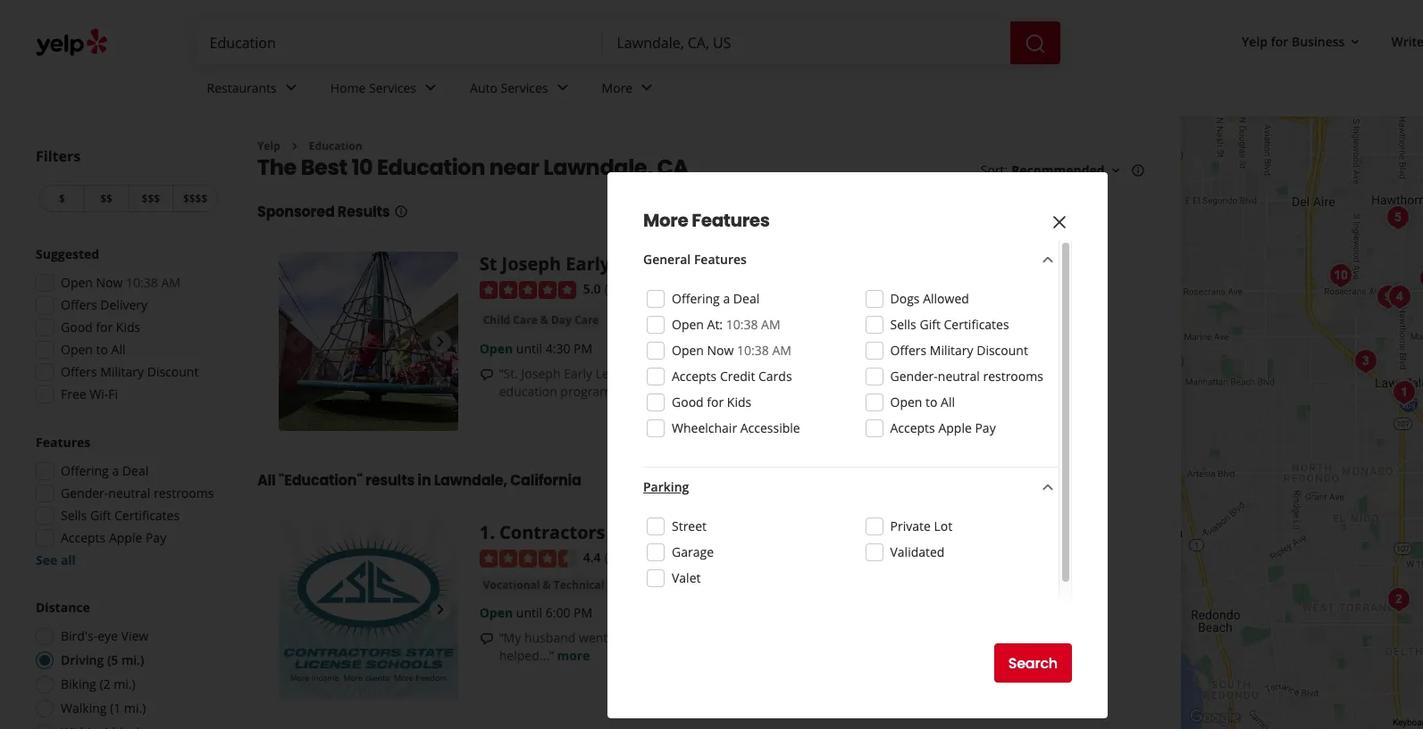 Task type: vqa. For each thing, say whether or not it's contained in the screenshot.
Map
no



Task type: locate. For each thing, give the bounding box(es) containing it.
1 vertical spatial gift
[[90, 508, 111, 524]]

accepts apple pay inside more features dialog
[[890, 420, 996, 437]]

0 vertical spatial pay
[[975, 420, 996, 437]]

0 horizontal spatial yelp
[[257, 138, 280, 154]]

all
[[111, 341, 126, 358], [941, 394, 955, 411], [257, 471, 276, 492]]

until for until 6:00 pm
[[516, 605, 542, 622]]

keyboar button
[[1393, 718, 1423, 730]]

sells gift certificates inside more features dialog
[[890, 316, 1009, 333]]

1 vertical spatial 16 info v2 image
[[394, 205, 408, 219]]

contractors state license schools image
[[1387, 375, 1423, 411]]

0 horizontal spatial lawndale,
[[434, 471, 507, 492]]

license up valet
[[661, 521, 728, 545]]

wonderful
[[686, 630, 746, 647]]

1 vertical spatial kids
[[727, 394, 752, 411]]

1 vertical spatial accepts apple pay
[[61, 530, 166, 547]]

2 group from the top
[[30, 434, 222, 570]]

1 vertical spatial now
[[707, 342, 734, 359]]

on
[[764, 366, 779, 383], [915, 384, 930, 401]]

deal for sells gift certificates
[[122, 463, 149, 480]]

offers military discount inside group
[[61, 364, 199, 381]]

restrooms
[[983, 368, 1044, 385], [154, 485, 214, 502]]

yelp for 'yelp' link
[[257, 138, 280, 154]]

write
[[1392, 33, 1423, 50]]

am right "verified"
[[761, 316, 781, 333]]

search button
[[994, 644, 1072, 684]]

features for general features
[[694, 251, 747, 268]]

0 vertical spatial education link
[[309, 138, 362, 154]]

0 vertical spatial gift
[[920, 316, 941, 333]]

1 vertical spatial lawndale,
[[434, 471, 507, 492]]

0 horizontal spatial 24 chevron down v2 image
[[636, 77, 658, 99]]

sells inside group
[[61, 508, 87, 524]]

0 vertical spatial to
[[96, 341, 108, 358]]

was
[[939, 630, 962, 647]]

1 vertical spatial open to all
[[890, 394, 955, 411]]

apple
[[938, 420, 972, 437], [109, 530, 142, 547]]

more link down updated
[[1000, 384, 1033, 401]]

good for kids
[[61, 319, 141, 336], [672, 394, 752, 411]]

24 chevron down v2 image inside "home services" link
[[420, 77, 441, 99]]

education inside button
[[613, 313, 667, 328]]

1 horizontal spatial certificates
[[944, 316, 1009, 333]]

juliette
[[896, 630, 936, 647]]

pm right the 4:30
[[574, 341, 593, 358]]

good for kids inside more features dialog
[[672, 394, 752, 411]]

gift
[[920, 316, 941, 333], [90, 508, 111, 524]]

certificates inside more features dialog
[[944, 316, 1009, 333]]

private
[[890, 518, 931, 535]]

0 horizontal spatial services
[[369, 79, 416, 96]]

certificates
[[944, 316, 1009, 333], [114, 508, 180, 524]]

am down $$$ button
[[161, 274, 180, 291]]

0 vertical spatial discount
[[977, 342, 1028, 359]]

2 slideshow element from the top
[[279, 521, 458, 700]]

1 vertical spatial features
[[694, 251, 747, 268]]

yelp link
[[257, 138, 280, 154]]

test preparation
[[656, 578, 746, 593]]

0 vertical spatial more link
[[1000, 384, 1033, 401]]

accepts for open at:
[[672, 368, 717, 385]]

1 vertical spatial pay
[[146, 530, 166, 547]]

1 vertical spatial all
[[941, 394, 955, 411]]

1 horizontal spatial now
[[707, 342, 734, 359]]

reviews) up education button
[[619, 281, 667, 298]]

eye
[[98, 628, 118, 645]]

kids
[[116, 319, 141, 336], [727, 394, 752, 411]]

mi.) right (5
[[121, 652, 144, 669]]

open now 10:38 am inside more features dialog
[[672, 342, 792, 359]]

education link
[[309, 138, 362, 154], [610, 312, 670, 330]]

0 horizontal spatial care
[[513, 313, 538, 328]]

to down the offers delivery at left
[[96, 341, 108, 358]]

good for kids inside group
[[61, 319, 141, 336]]

auto
[[470, 79, 498, 96]]

1 vertical spatial accepts
[[890, 420, 935, 437]]

& left day
[[540, 313, 548, 328]]

to left get
[[792, 630, 804, 647]]

business
[[1292, 33, 1345, 50]]

0 horizontal spatial on
[[764, 366, 779, 383]]

0 vertical spatial offering a deal
[[672, 290, 760, 307]]

offering a deal inside more features dialog
[[672, 290, 760, 307]]

24 chevron down v2 image for home
[[420, 77, 441, 99]]

valet
[[672, 570, 701, 587]]

street
[[672, 518, 707, 535]]

biking (2 mi.)
[[61, 676, 135, 693]]

early
[[566, 252, 610, 276], [564, 366, 592, 383]]

2 until from the top
[[516, 605, 542, 622]]

kids down the credit
[[727, 394, 752, 411]]

education link down (4 reviews)
[[610, 312, 670, 330]]

more inside dialog
[[643, 208, 688, 233]]

0 vertical spatial more
[[602, 79, 633, 96]]

accepts for gender-neutral restrooms
[[61, 530, 106, 547]]

0 horizontal spatial gender-
[[61, 485, 108, 502]]

daycare left offers
[[640, 384, 686, 401]]

sells gift certificates up all
[[61, 508, 180, 524]]

offers up 'free'
[[61, 364, 97, 381]]

offers up new
[[890, 342, 927, 359]]

sells gift certificates inside group
[[61, 508, 180, 524]]

for down the offers delivery at left
[[96, 319, 113, 336]]

24 chevron down v2 image inside more link
[[636, 77, 658, 99]]

0 vertical spatial center
[[698, 252, 758, 276]]

on up affordable,
[[764, 366, 779, 383]]

center for st joseph early learning center
[[698, 252, 758, 276]]

0 horizontal spatial restrooms
[[154, 485, 214, 502]]

joseph inside ""st. joseph early learning center is opening on august 1st. our new and improved and updated early education program and daycare offers affordable, high-quality daycare on the west…""
[[521, 366, 561, 383]]

features down 'free'
[[36, 434, 90, 451]]

until left 6:00
[[516, 605, 542, 622]]

1 horizontal spatial gender-neutral restrooms
[[890, 368, 1044, 385]]

16 speech v2 image
[[480, 368, 494, 383]]

1 horizontal spatial gender-
[[890, 368, 938, 385]]

& up open until 6:00 pm
[[543, 578, 551, 593]]

1 group from the top
[[30, 246, 222, 409]]

0 horizontal spatial license
[[661, 521, 728, 545]]

$$$
[[142, 191, 160, 206]]

gender- up all
[[61, 485, 108, 502]]

business categories element
[[193, 64, 1423, 116]]

sells gift certificates
[[890, 316, 1009, 333], [61, 508, 180, 524]]

offers
[[689, 384, 724, 401]]

offers military discount inside more features dialog
[[890, 342, 1028, 359]]

now up the offers delivery at left
[[96, 274, 123, 291]]

1 horizontal spatial offers military discount
[[890, 342, 1028, 359]]

map region
[[986, 31, 1423, 730]]

offers
[[61, 297, 97, 314], [890, 342, 927, 359], [61, 364, 97, 381]]

0 vertical spatial slideshow element
[[279, 252, 458, 432]]

pm right 6:00
[[574, 605, 593, 622]]

learning for "st. joseph early learning center is opening on august 1st. our new and improved and updated early education program and daycare offers affordable, high-quality daycare on the west…"
[[596, 366, 647, 383]]

daycare down new
[[866, 384, 912, 401]]

learning inside ""st. joseph early learning center is opening on august 1st. our new and improved and updated early education program and daycare offers affordable, high-quality daycare on the west…""
[[596, 366, 647, 383]]

mi.) for walking (1 mi.)
[[124, 700, 146, 717]]

0 vertical spatial for
[[1271, 33, 1289, 50]]

am up cards
[[772, 342, 792, 359]]

open now 10:38 am up opening
[[672, 342, 792, 359]]

st
[[480, 252, 497, 276]]

joseph for "st.
[[521, 366, 561, 383]]

sort:
[[981, 162, 1008, 179]]

24 chevron down v2 image
[[280, 77, 302, 99], [420, 77, 441, 99], [552, 77, 573, 99], [1037, 250, 1059, 271]]

1 horizontal spatial license
[[758, 313, 805, 330]]

features down the more features
[[694, 251, 747, 268]]

search image
[[1024, 33, 1046, 54]]

24 chevron down v2 image for more
[[636, 77, 658, 99]]

previous image
[[286, 331, 307, 353], [286, 600, 307, 621]]

yelp left the 16 chevron right v2 'icon'
[[257, 138, 280, 154]]

certificates inside group
[[114, 508, 180, 524]]

0 horizontal spatial daycare
[[640, 384, 686, 401]]

early inside ""st. joseph early learning center is opening on august 1st. our new and improved and updated early education program and daycare offers affordable, high-quality daycare on the west…""
[[564, 366, 592, 383]]

"st. joseph early learning center is opening on august 1st. our new and improved and updated early education program and daycare offers affordable, high-quality daycare on the west…"
[[499, 366, 1095, 401]]

on left the on the bottom right of page
[[915, 384, 930, 401]]

sells up all
[[61, 508, 87, 524]]

offering a deal up at:
[[672, 290, 760, 307]]

child care & day care link
[[480, 312, 603, 330]]

offering inside group
[[61, 463, 109, 480]]

1 vertical spatial sells
[[61, 508, 87, 524]]

and right new
[[903, 366, 926, 383]]

good for kids up wheelchair
[[672, 394, 752, 411]]

st joseph early learning center image
[[279, 252, 458, 432]]

0 vertical spatial learning
[[615, 252, 694, 276]]

learning up (4 reviews) link
[[615, 252, 694, 276]]

1 vertical spatial restrooms
[[154, 485, 214, 502]]

wheelchair accessible
[[672, 420, 800, 437]]

offering a deal for gender-neutral restrooms
[[61, 463, 149, 480]]

offers military discount up improved
[[890, 342, 1028, 359]]

test preparation link
[[653, 577, 750, 595]]

quality
[[823, 384, 862, 401]]

good for kids down the offers delivery at left
[[61, 319, 141, 336]]

offers left delivery
[[61, 297, 97, 314]]

1 vertical spatial pm
[[574, 605, 593, 622]]

pay inside group
[[146, 530, 166, 547]]

1 vertical spatial yelp
[[257, 138, 280, 154]]

0 vertical spatial military
[[930, 342, 973, 359]]

early up 5.0 link
[[566, 252, 610, 276]]

0 vertical spatial previous image
[[286, 331, 307, 353]]

to down improved
[[926, 394, 938, 411]]

1 previous image from the top
[[286, 331, 307, 353]]

0 vertical spatial a
[[723, 290, 730, 307]]

0 vertical spatial open to all
[[61, 341, 126, 358]]

0 vertical spatial good for kids
[[61, 319, 141, 336]]

1 until from the top
[[516, 341, 542, 358]]

state
[[610, 521, 657, 545]]

1 horizontal spatial to
[[792, 630, 804, 647]]

0 vertical spatial certificates
[[944, 316, 1009, 333]]

slideshow element
[[279, 252, 458, 432], [279, 521, 458, 700]]

joseph up education
[[521, 366, 561, 383]]

good down the offers delivery at left
[[61, 319, 93, 336]]

1 horizontal spatial open to all
[[890, 394, 955, 411]]

gender- inside group
[[61, 485, 108, 502]]

1 vertical spatial sells gift certificates
[[61, 508, 180, 524]]

0 horizontal spatial kids
[[116, 319, 141, 336]]

discount up updated
[[977, 342, 1028, 359]]

see
[[36, 552, 57, 569]]

suggested
[[36, 246, 99, 263]]

24 chevron down v2 image left 'auto'
[[420, 77, 441, 99]]

more inside the business categories element
[[602, 79, 633, 96]]

24 verified filled v2 image
[[678, 311, 699, 332]]

lawndale, left ca
[[543, 153, 653, 183]]

filters
[[36, 147, 81, 166]]

services right "home"
[[369, 79, 416, 96]]

24 chevron down v2 image inside general features dropdown button
[[1037, 250, 1059, 271]]

offering a deal for open at:
[[672, 290, 760, 307]]

good down is at the left bottom
[[672, 394, 704, 411]]

learning up program
[[596, 366, 647, 383]]

more features dialog
[[0, 0, 1423, 730]]

2 care from the left
[[575, 313, 599, 328]]

24 chevron down v2 image right 'restaurants'
[[280, 77, 302, 99]]

discount inside more features dialog
[[977, 342, 1028, 359]]

west…"
[[956, 384, 997, 401]]

24 chevron down v2 image right auto services
[[552, 77, 573, 99]]

services for home services
[[369, 79, 416, 96]]

24 chevron down v2 image inside the auto services link
[[552, 77, 573, 99]]

for left business
[[1271, 33, 1289, 50]]

early for "st.
[[564, 366, 592, 383]]

open down the suggested on the top of the page
[[61, 274, 93, 291]]

accepts apple pay down the on the bottom right of page
[[890, 420, 996, 437]]

more for more features
[[643, 208, 688, 233]]

gender- right our
[[890, 368, 938, 385]]

contractors state license schools image
[[279, 521, 458, 700]]

4.4 star rating image
[[480, 550, 576, 568]]

1 horizontal spatial neutral
[[938, 368, 980, 385]]

None search field
[[195, 21, 1064, 64]]

10:38 down verified license
[[737, 342, 769, 359]]

accepts apple pay up all
[[61, 530, 166, 547]]

search
[[1008, 654, 1058, 674]]

0 horizontal spatial certificates
[[114, 508, 180, 524]]

care right day
[[575, 313, 599, 328]]

for inside group
[[96, 319, 113, 336]]

reviews) for (38 reviews)
[[626, 550, 674, 567]]

sells
[[890, 316, 917, 333], [61, 508, 87, 524]]

0 horizontal spatial sells gift certificates
[[61, 508, 180, 524]]

test
[[656, 578, 679, 593]]

6:00
[[546, 605, 570, 622]]

1 vertical spatial a
[[112, 463, 119, 480]]

1 vertical spatial apple
[[109, 530, 142, 547]]

2 vertical spatial for
[[707, 394, 724, 411]]

preparation
[[682, 578, 746, 593]]

0 vertical spatial now
[[96, 274, 123, 291]]

open to all down improved
[[890, 394, 955, 411]]

2 previous image from the top
[[286, 600, 307, 621]]

near
[[489, 153, 539, 183]]

0 horizontal spatial offering a deal
[[61, 463, 149, 480]]

walking
[[61, 700, 107, 717]]

0 horizontal spatial open to all
[[61, 341, 126, 358]]

free
[[61, 386, 86, 403]]

mi.) for biking (2 mi.)
[[114, 676, 135, 693]]

1 vertical spatial offers military discount
[[61, 364, 199, 381]]

1 vertical spatial joseph
[[521, 366, 561, 383]]

early up program
[[564, 366, 592, 383]]

pay inside more features dialog
[[975, 420, 996, 437]]

private lot
[[890, 518, 953, 535]]

16 info v2 image
[[1131, 164, 1145, 178], [394, 205, 408, 219]]

0 horizontal spatial offers military discount
[[61, 364, 199, 381]]

walking (1 mi.)
[[61, 700, 146, 717]]

"st.
[[499, 366, 518, 383]]

0 horizontal spatial discount
[[147, 364, 199, 381]]

offering a deal down wi-
[[61, 463, 149, 480]]

2 vertical spatial to
[[792, 630, 804, 647]]

lawndale, right in at the left of the page
[[434, 471, 507, 492]]

military up fi
[[100, 364, 144, 381]]

gender-neutral restrooms inside more features dialog
[[890, 368, 1044, 385]]

1 horizontal spatial discount
[[977, 342, 1028, 359]]

all inside more features dialog
[[941, 394, 955, 411]]

1 vertical spatial deal
[[122, 463, 149, 480]]

yelp left business
[[1242, 33, 1268, 50]]

education link right the 16 chevron right v2 'icon'
[[309, 138, 362, 154]]

military inside group
[[100, 364, 144, 381]]

5 star rating image
[[480, 282, 576, 299]]

offering inside more features dialog
[[672, 290, 720, 307]]

opening
[[705, 366, 760, 383]]

open at: 10:38 am
[[672, 316, 781, 333]]

learning for st joseph early learning center
[[615, 252, 694, 276]]

more link
[[588, 64, 672, 116]]

restaurants
[[207, 79, 277, 96]]

yelp inside button
[[1242, 33, 1268, 50]]

0 horizontal spatial more
[[602, 79, 633, 96]]

kids down delivery
[[116, 319, 141, 336]]

good inside more features dialog
[[672, 394, 704, 411]]

sells down dogs
[[890, 316, 917, 333]]

mi.) right (1
[[124, 700, 146, 717]]

services
[[369, 79, 416, 96], [501, 79, 548, 96]]

offers military discount
[[890, 342, 1028, 359], [61, 364, 199, 381]]

accepts apple pay inside group
[[61, 530, 166, 547]]

24 chevron down v2 image down close "image"
[[1037, 250, 1059, 271]]

0 horizontal spatial accepts apple pay
[[61, 530, 166, 547]]

gift inside more features dialog
[[920, 316, 941, 333]]

education right '10'
[[377, 153, 485, 183]]

license right "verified"
[[758, 313, 805, 330]]

10:38 right at:
[[726, 316, 758, 333]]

0 horizontal spatial center
[[650, 366, 689, 383]]

accepts inside group
[[61, 530, 106, 547]]

group
[[30, 246, 222, 409], [30, 434, 222, 570]]

0 horizontal spatial all
[[111, 341, 126, 358]]

lot
[[934, 518, 953, 535]]

1 vertical spatial more
[[643, 208, 688, 233]]

services right 'auto'
[[501, 79, 548, 96]]

2 services from the left
[[501, 79, 548, 96]]

offering up 24 verified filled v2 image
[[672, 290, 720, 307]]

kids inside more features dialog
[[727, 394, 752, 411]]

1 vertical spatial early
[[564, 366, 592, 383]]

1 vertical spatial 24 chevron down v2 image
[[1037, 477, 1059, 499]]

for up wheelchair
[[707, 394, 724, 411]]

more features
[[643, 208, 770, 233]]

education right the 16 chevron right v2 'icon'
[[309, 138, 362, 154]]

until left the 4:30
[[516, 341, 542, 358]]

military
[[930, 342, 973, 359], [100, 364, 144, 381]]

and up the west…"
[[988, 366, 1011, 383]]

1 pm from the top
[[574, 341, 593, 358]]

option group
[[30, 600, 222, 730]]

2 pm from the top
[[574, 605, 593, 622]]

accepts apple pay
[[890, 420, 996, 437], [61, 530, 166, 547]]

technical
[[554, 578, 604, 593]]

deal inside group
[[122, 463, 149, 480]]

now inside group
[[96, 274, 123, 291]]

0 horizontal spatial military
[[100, 364, 144, 381]]

and
[[903, 366, 926, 383], [988, 366, 1011, 383], [615, 384, 637, 401], [1017, 630, 1040, 647]]

care right child
[[513, 313, 538, 328]]

for inside button
[[1271, 33, 1289, 50]]

1 vertical spatial military
[[100, 364, 144, 381]]

center
[[698, 252, 758, 276], [650, 366, 689, 383]]

military inside more features dialog
[[930, 342, 973, 359]]

a inside group
[[112, 463, 119, 480]]

improved
[[929, 366, 985, 383]]

1 vertical spatial to
[[926, 394, 938, 411]]

all down improved
[[941, 394, 955, 411]]

deal
[[733, 290, 760, 307], [122, 463, 149, 480]]

2 daycare from the left
[[866, 384, 912, 401]]

a for gender-neutral restrooms
[[112, 463, 119, 480]]

yelp
[[1242, 33, 1268, 50], [257, 138, 280, 154]]

a up "verified"
[[723, 290, 730, 307]]

restrooms inside group
[[154, 485, 214, 502]]

0 horizontal spatial good
[[61, 319, 93, 336]]

1 vertical spatial am
[[761, 316, 781, 333]]

for inside more features dialog
[[707, 394, 724, 411]]

reviews) down contractors state license schools link
[[626, 550, 674, 567]]

open to all up 'free wi-fi'
[[61, 341, 126, 358]]

to inside more features dialog
[[926, 394, 938, 411]]

a
[[723, 290, 730, 307], [112, 463, 119, 480]]

0 vertical spatial joseph
[[502, 252, 561, 276]]

contractors
[[500, 521, 605, 545]]

discount down delivery
[[147, 364, 199, 381]]

1 services from the left
[[369, 79, 416, 96]]

2 horizontal spatial accepts
[[890, 420, 935, 437]]

joseph up 5 star rating image
[[502, 252, 561, 276]]

restaurants link
[[193, 64, 316, 116]]

24 chevron down v2 image inside parking dropdown button
[[1037, 477, 1059, 499]]

24 chevron down v2 image for general
[[1037, 250, 1059, 271]]

0 vertical spatial features
[[692, 208, 770, 233]]

2 vertical spatial accepts
[[61, 530, 106, 547]]

more link
[[1000, 384, 1033, 401], [557, 648, 590, 665]]

all left "education"
[[257, 471, 276, 492]]

next image
[[430, 331, 451, 353]]

more down updated
[[1000, 384, 1033, 401]]

2 vertical spatial features
[[36, 434, 90, 451]]

more
[[1000, 384, 1033, 401], [557, 648, 590, 665]]

0 vertical spatial on
[[764, 366, 779, 383]]

see all button
[[36, 552, 76, 569]]

now up opening
[[707, 342, 734, 359]]

ca
[[657, 153, 689, 183]]

1 slideshow element from the top
[[279, 252, 458, 432]]

all up fi
[[111, 341, 126, 358]]

sells inside more features dialog
[[890, 316, 917, 333]]

the
[[257, 153, 297, 183]]

more link down went
[[557, 648, 590, 665]]

previous image for open until 6:00 pm
[[286, 600, 307, 621]]

center inside ""st. joseph early learning center is opening on august 1st. our new and improved and updated early education program and daycare offers affordable, high-quality daycare on the west…""
[[650, 366, 689, 383]]

and right program
[[615, 384, 637, 401]]

group containing features
[[30, 434, 222, 570]]

0 horizontal spatial open now 10:38 am
[[61, 274, 180, 291]]

neutral inside group
[[108, 485, 150, 502]]

learning
[[615, 252, 694, 276], [596, 366, 647, 383]]

restrooms inside more features dialog
[[983, 368, 1044, 385]]

mi.) right "(2"
[[114, 676, 135, 693]]

1 horizontal spatial good for kids
[[672, 394, 752, 411]]

0 horizontal spatial for
[[96, 319, 113, 336]]

0 vertical spatial more
[[1000, 384, 1033, 401]]

open to all inside group
[[61, 341, 126, 358]]

group containing suggested
[[30, 246, 222, 409]]

a inside dialog
[[723, 290, 730, 307]]

0 vertical spatial group
[[30, 246, 222, 409]]

open now 10:38 am up delivery
[[61, 274, 180, 291]]

features inside dropdown button
[[694, 251, 747, 268]]

1 horizontal spatial restrooms
[[983, 368, 1044, 385]]

1 horizontal spatial offering a deal
[[672, 290, 760, 307]]

more down went
[[557, 648, 590, 665]]

deal inside more features dialog
[[733, 290, 760, 307]]

center left is at the left bottom
[[650, 366, 689, 383]]

leuzinger high school image
[[1414, 261, 1423, 297]]

write link
[[1384, 26, 1423, 58]]

education
[[499, 384, 557, 401]]

offers military discount up fi
[[61, 364, 199, 381]]

24 chevron down v2 image
[[636, 77, 658, 99], [1037, 477, 1059, 499]]



Task type: describe. For each thing, give the bounding box(es) containing it.
schools
[[732, 521, 800, 545]]

the tutoring center image
[[1382, 583, 1417, 618]]

child care & day care
[[483, 313, 599, 328]]

validated
[[890, 544, 945, 561]]

1 vertical spatial license
[[661, 521, 728, 545]]

amazing
[[965, 630, 1014, 647]]

open up 'free'
[[61, 341, 93, 358]]

2 vertical spatial all
[[257, 471, 276, 492]]

0 vertical spatial &
[[540, 313, 548, 328]]

option group containing distance
[[30, 600, 222, 730]]

auto services
[[470, 79, 548, 96]]

16 chevron down v2 image
[[1349, 35, 1363, 49]]

2 vertical spatial offers
[[61, 364, 97, 381]]

dogs
[[890, 290, 920, 307]]

sponsored results
[[257, 202, 390, 223]]

vocational & technical school
[[483, 578, 642, 593]]

updated
[[1014, 366, 1063, 383]]

google image
[[1185, 707, 1244, 730]]

0 vertical spatial kids
[[116, 319, 141, 336]]

and inside the to get his license! juliette was amazing and helped..."
[[1017, 630, 1040, 647]]

slideshow element for open until 4:30 pm
[[279, 252, 458, 432]]

credit
[[720, 368, 755, 385]]

1 vertical spatial &
[[543, 578, 551, 593]]

good inside group
[[61, 319, 93, 336]]

10
[[352, 153, 373, 183]]

general
[[643, 251, 691, 268]]

more for the right more link
[[1000, 384, 1033, 401]]

offers inside more features dialog
[[890, 342, 927, 359]]

yelp for yelp for business
[[1242, 33, 1268, 50]]

fi
[[108, 386, 118, 403]]

went
[[579, 630, 608, 647]]

"education"
[[279, 471, 363, 492]]

0 horizontal spatial gender-neutral restrooms
[[61, 485, 214, 502]]

1 vertical spatial 10:38
[[726, 316, 758, 333]]

education button
[[610, 312, 670, 330]]

(4 reviews) link
[[604, 279, 667, 299]]

new
[[876, 366, 900, 383]]

all "education" results in lawndale, california
[[257, 471, 581, 492]]

1 daycare from the left
[[640, 384, 686, 401]]

open up 16 speech v2 image
[[480, 605, 513, 622]]

test preparation button
[[653, 577, 750, 595]]

0 horizontal spatial education
[[309, 138, 362, 154]]

husband
[[524, 630, 576, 647]]

16 speech v2 image
[[480, 632, 494, 647]]

parking
[[643, 479, 689, 496]]

4.4
[[583, 550, 601, 567]]

st joseph early learning center link
[[480, 252, 758, 276]]

at:
[[707, 316, 723, 333]]

open until 4:30 pm
[[480, 341, 593, 358]]

joseph for st
[[502, 252, 561, 276]]

now inside more features dialog
[[707, 342, 734, 359]]

see all
[[36, 552, 76, 569]]

open down new
[[890, 394, 922, 411]]

services for auto services
[[501, 79, 548, 96]]

vocational & technical school button
[[480, 577, 646, 595]]

next image
[[430, 600, 451, 621]]

0 vertical spatial lawndale,
[[543, 153, 653, 183]]

(2
[[100, 676, 110, 693]]

open until 6:00 pm
[[480, 605, 593, 622]]

0 horizontal spatial more link
[[557, 648, 590, 665]]

yelp for business
[[1242, 33, 1345, 50]]

delivery
[[100, 297, 147, 314]]

$$$$
[[183, 191, 208, 206]]

wheelchair
[[672, 420, 737, 437]]

0 vertical spatial offers
[[61, 297, 97, 314]]

open up is at the left bottom
[[672, 342, 704, 359]]

"my husband went through this wonderful
[[499, 630, 749, 647]]

0 horizontal spatial education link
[[309, 138, 362, 154]]

prime athletes image
[[1349, 344, 1384, 380]]

mi.) for driving (5 mi.)
[[121, 652, 144, 669]]

offering for open at:
[[672, 290, 720, 307]]

"my
[[499, 630, 521, 647]]

0 vertical spatial license
[[758, 313, 805, 330]]

verified license button
[[706, 313, 805, 330]]

1 care from the left
[[513, 313, 538, 328]]

distance
[[36, 600, 90, 617]]

his
[[829, 630, 846, 647]]

more for left more link
[[557, 648, 590, 665]]

is
[[692, 366, 701, 383]]

keyboar
[[1393, 718, 1423, 728]]

pm for open until 6:00 pm
[[574, 605, 593, 622]]

auto services link
[[456, 64, 588, 116]]

through
[[611, 630, 658, 647]]

bird's-
[[61, 628, 98, 645]]

st joseph early learning center
[[480, 252, 758, 276]]

results
[[365, 471, 415, 492]]

deal for open now
[[733, 290, 760, 307]]

more for more
[[602, 79, 633, 96]]

aca tutoring center image
[[1383, 280, 1418, 315]]

accepts credit cards
[[672, 368, 792, 385]]

school
[[607, 578, 642, 593]]

24 chevron down v2 image inside restaurants 'link'
[[280, 77, 302, 99]]

wi-
[[90, 386, 108, 403]]

2 vertical spatial 10:38
[[737, 342, 769, 359]]

2 vertical spatial am
[[772, 342, 792, 359]]

4:30
[[546, 341, 570, 358]]

to inside group
[[96, 341, 108, 358]]

(38 reviews)
[[604, 550, 674, 567]]

a for open at:
[[723, 290, 730, 307]]

home
[[330, 79, 366, 96]]

early for st
[[566, 252, 610, 276]]

10:38 inside group
[[126, 274, 158, 291]]

open up 16 speech v2 icon
[[480, 341, 513, 358]]

driving
[[61, 652, 104, 669]]

allowed
[[923, 290, 969, 307]]

results
[[338, 202, 390, 223]]

to inside the to get his license! juliette was amazing and helped..."
[[792, 630, 804, 647]]

pm for open until 4:30 pm
[[574, 341, 593, 358]]

biking
[[61, 676, 96, 693]]

early
[[1066, 366, 1095, 383]]

$
[[59, 191, 65, 206]]

mychal's learning place image
[[1324, 258, 1359, 294]]

close image
[[1049, 212, 1070, 233]]

california
[[510, 471, 581, 492]]

contractors state license schools link
[[500, 521, 800, 545]]

features for more features
[[692, 208, 770, 233]]

offering for gender-neutral restrooms
[[61, 463, 109, 480]]

24 chevron down v2 image for auto
[[552, 77, 573, 99]]

(1
[[110, 700, 121, 717]]

center for "st. joseph early learning center is opening on august 1st. our new and improved and updated early education program and daycare offers affordable, high-quality daycare on the west…"
[[650, 366, 689, 383]]

reviews) for (4 reviews)
[[619, 281, 667, 298]]

$$ button
[[84, 185, 128, 213]]

child
[[483, 313, 510, 328]]

1 horizontal spatial more link
[[1000, 384, 1033, 401]]

all
[[61, 552, 76, 569]]

(38
[[604, 550, 623, 567]]

gender- inside more features dialog
[[890, 368, 938, 385]]

1 vertical spatial education link
[[610, 312, 670, 330]]

1 horizontal spatial education
[[377, 153, 485, 183]]

$$
[[100, 191, 113, 206]]

features inside group
[[36, 434, 90, 451]]

5.0 link
[[583, 279, 601, 299]]

this
[[661, 630, 682, 647]]

cards
[[759, 368, 792, 385]]

humble hearts academy image
[[1381, 200, 1416, 236]]

slideshow element for open until 6:00 pm
[[279, 521, 458, 700]]

0 vertical spatial am
[[161, 274, 180, 291]]

lucille smith elementary school image
[[1371, 280, 1407, 315]]

open to all inside more features dialog
[[890, 394, 955, 411]]

neutral inside more features dialog
[[938, 368, 980, 385]]

august
[[782, 366, 823, 383]]

driving (5 mi.)
[[61, 652, 144, 669]]

previous image for open until 4:30 pm
[[286, 331, 307, 353]]

0 horizontal spatial gift
[[90, 508, 111, 524]]

$$$$ button
[[173, 185, 218, 213]]

open left at:
[[672, 316, 704, 333]]

16 chevron right v2 image
[[288, 139, 302, 154]]

offers delivery
[[61, 297, 147, 314]]

24 chevron down v2 image for parking
[[1037, 477, 1059, 499]]

0 vertical spatial 16 info v2 image
[[1131, 164, 1145, 178]]

apple inside more features dialog
[[938, 420, 972, 437]]

to get his license! juliette was amazing and helped..."
[[499, 630, 1040, 665]]

1
[[480, 521, 490, 545]]

0 horizontal spatial 16 info v2 image
[[394, 205, 408, 219]]

general features
[[643, 251, 747, 268]]

license!
[[849, 630, 892, 647]]

until for until 4:30 pm
[[516, 341, 542, 358]]

bird's-eye view
[[61, 628, 149, 645]]

1 vertical spatial on
[[915, 384, 930, 401]]

verified
[[706, 313, 755, 330]]



